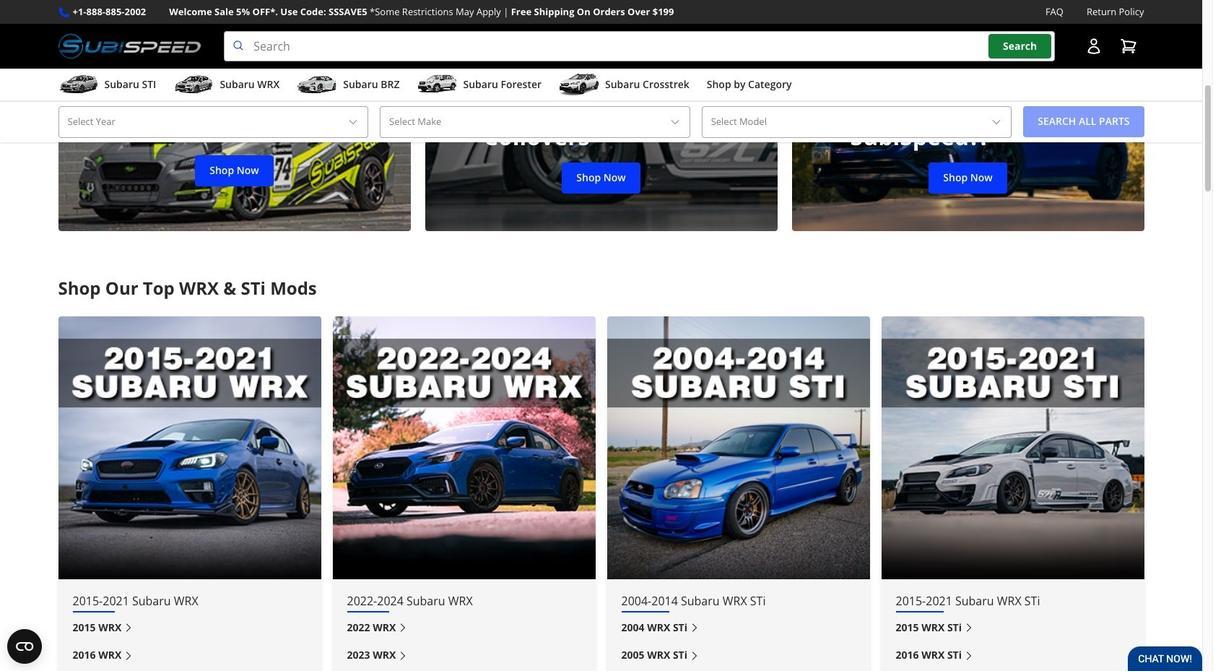Task type: vqa. For each thing, say whether or not it's contained in the screenshot.
Country Select image
no



Task type: locate. For each thing, give the bounding box(es) containing it.
deals image
[[58, 10, 411, 231]]

a subaru brz thumbnail image image
[[297, 74, 338, 95]]

a subaru wrx thumbnail image image
[[174, 74, 214, 95]]

select year image
[[348, 116, 359, 128]]

a subaru forester thumbnail image image
[[417, 74, 458, 95]]

open widget image
[[7, 629, 42, 664]]

search input field
[[224, 31, 1055, 62]]

a subaru crosstrek thumbnail image image
[[559, 74, 600, 95]]

Select Model button
[[702, 106, 1012, 138]]

a subaru sti thumbnail image image
[[58, 74, 99, 95]]

Select Year button
[[58, 106, 369, 138]]

2022-2024 wrx mods image
[[333, 316, 596, 579]]

2015-2021 wrx sti aftermarket parts image
[[882, 316, 1145, 579]]



Task type: describe. For each thing, give the bounding box(es) containing it.
button image
[[1086, 38, 1103, 55]]

coilovers image
[[425, 10, 778, 231]]

Select Make button
[[380, 106, 690, 138]]

subispeed logo image
[[58, 31, 201, 62]]

2015-21 wrx mods image
[[58, 316, 321, 579]]

earn rewards image
[[792, 10, 1145, 231]]

select make image
[[670, 116, 681, 128]]

select model image
[[991, 116, 1003, 128]]

wrx sti mods image
[[607, 316, 870, 579]]



